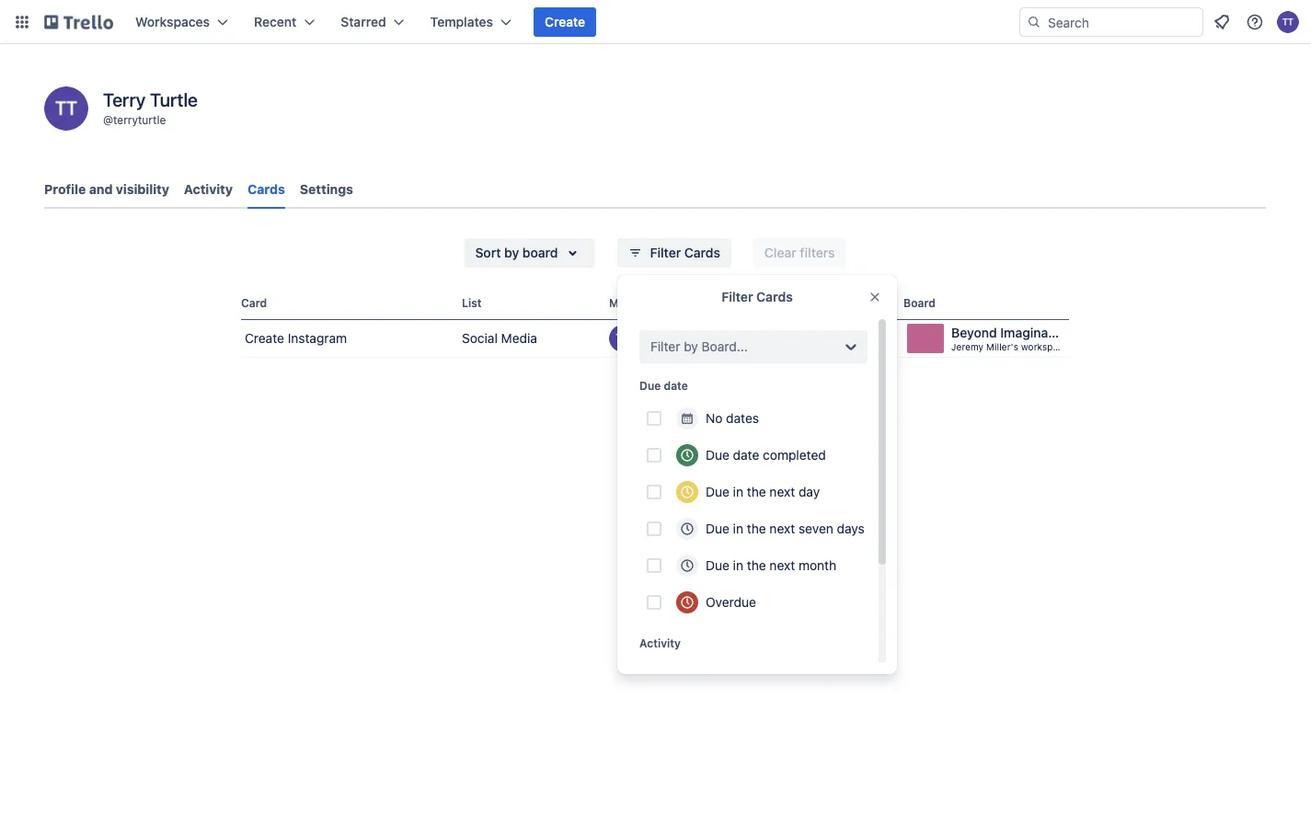 Task type: locate. For each thing, give the bounding box(es) containing it.
filter cards down clear
[[722, 289, 793, 305]]

3 the from the top
[[747, 558, 766, 573]]

templates button
[[419, 7, 523, 37]]

workspaces
[[135, 14, 210, 29]]

sort
[[475, 245, 501, 260]]

next
[[770, 485, 795, 500], [770, 521, 795, 537], [770, 558, 795, 573]]

the up overdue
[[747, 558, 766, 573]]

overdue
[[706, 595, 757, 610]]

0 vertical spatial by
[[505, 245, 519, 260]]

0 vertical spatial create
[[545, 14, 586, 29]]

3 in from the top
[[733, 558, 744, 573]]

2 vertical spatial filter
[[651, 339, 681, 354]]

the down due date completed
[[747, 485, 766, 500]]

due down due in the next day
[[706, 521, 730, 537]]

starred button
[[330, 7, 416, 37]]

filter cards up members
[[650, 245, 721, 260]]

3 next from the top
[[770, 558, 795, 573]]

0 notifications image
[[1211, 11, 1233, 33]]

filter inside button
[[650, 245, 681, 260]]

1 horizontal spatial cards
[[685, 245, 721, 260]]

visibility
[[116, 182, 169, 197]]

0 horizontal spatial create
[[245, 331, 284, 346]]

due date
[[766, 296, 814, 309], [640, 379, 688, 392]]

cards down clear
[[757, 289, 793, 305]]

sort by board button
[[464, 238, 595, 268]]

due up overdue
[[706, 558, 730, 573]]

list
[[462, 296, 482, 309]]

workspace
[[1022, 341, 1069, 352]]

2 vertical spatial cards
[[757, 289, 793, 305]]

1 horizontal spatial by
[[684, 339, 698, 354]]

0 horizontal spatial terry turtle (terryturtle) image
[[44, 87, 88, 131]]

day
[[799, 485, 820, 500]]

create button
[[534, 7, 597, 37]]

the
[[747, 485, 766, 500], [747, 521, 766, 537], [747, 558, 766, 573]]

no
[[706, 411, 723, 426]]

profile and visibility link
[[44, 173, 169, 206]]

1 vertical spatial by
[[684, 339, 698, 354]]

profile
[[44, 182, 86, 197]]

instagram
[[288, 331, 347, 346]]

sort by board
[[475, 245, 558, 260]]

the down due in the next day
[[747, 521, 766, 537]]

date down the dates
[[733, 448, 760, 463]]

1 vertical spatial in
[[733, 521, 744, 537]]

0 vertical spatial cards
[[248, 182, 285, 197]]

activity link
[[184, 173, 233, 206]]

0 vertical spatial filter cards
[[650, 245, 721, 260]]

1 in from the top
[[733, 485, 744, 500]]

2 next from the top
[[770, 521, 795, 537]]

recent button
[[243, 7, 326, 37]]

due date down clear filters "button"
[[766, 296, 814, 309]]

board
[[904, 296, 936, 309]]

1 next from the top
[[770, 485, 795, 500]]

2 vertical spatial date
[[733, 448, 760, 463]]

in down due date completed
[[733, 485, 744, 500]]

1 the from the top
[[747, 485, 766, 500]]

2 the from the top
[[747, 521, 766, 537]]

0 vertical spatial terry turtle (terryturtle) image
[[44, 87, 88, 131]]

1 vertical spatial activity
[[640, 637, 681, 650]]

2 in from the top
[[733, 521, 744, 537]]

next left day at the bottom
[[770, 485, 795, 500]]

due in the next month
[[706, 558, 837, 573]]

cards right activity link
[[248, 182, 285, 197]]

search image
[[1027, 15, 1042, 29]]

the for month
[[747, 558, 766, 573]]

back to home image
[[44, 7, 113, 37]]

filter cards
[[650, 245, 721, 260], [722, 289, 793, 305]]

date down filter by board... at the top of page
[[664, 379, 688, 392]]

next for day
[[770, 485, 795, 500]]

close popover image
[[868, 290, 883, 305]]

due
[[766, 296, 787, 309], [640, 379, 661, 392], [706, 448, 730, 463], [706, 485, 730, 500], [706, 521, 730, 537], [706, 558, 730, 573]]

open information menu image
[[1246, 13, 1265, 31]]

due date down filter by board... at the top of page
[[640, 379, 688, 392]]

1 vertical spatial terry turtle (terryturtle) image
[[609, 325, 637, 353]]

1 horizontal spatial terry turtle (terryturtle) image
[[609, 325, 637, 353]]

0 horizontal spatial filter cards
[[650, 245, 721, 260]]

in for due in the next month
[[733, 558, 744, 573]]

board
[[523, 245, 558, 260]]

starred
[[341, 14, 386, 29]]

clear filters
[[765, 245, 835, 260]]

create instagram
[[245, 331, 347, 346]]

2 vertical spatial in
[[733, 558, 744, 573]]

terry turtle (terryturtle) image
[[44, 87, 88, 131], [609, 325, 637, 353]]

profile and visibility
[[44, 182, 169, 197]]

0 vertical spatial activity
[[184, 182, 233, 197]]

1 vertical spatial create
[[245, 331, 284, 346]]

0 horizontal spatial by
[[505, 245, 519, 260]]

in up overdue
[[733, 558, 744, 573]]

filter up board...
[[722, 289, 753, 305]]

by for filter
[[684, 339, 698, 354]]

terry turtle (terryturtle) image down members
[[609, 325, 637, 353]]

by
[[505, 245, 519, 260], [684, 339, 698, 354]]

date
[[790, 296, 814, 309], [664, 379, 688, 392], [733, 448, 760, 463]]

media
[[501, 331, 537, 346]]

templates
[[430, 14, 493, 29]]

filter cards inside button
[[650, 245, 721, 260]]

filter down members
[[651, 339, 681, 354]]

date down clear filters "button"
[[790, 296, 814, 309]]

create inside button
[[545, 14, 586, 29]]

0 horizontal spatial due date
[[640, 379, 688, 392]]

1 vertical spatial filter
[[722, 289, 753, 305]]

cards
[[248, 182, 285, 197], [685, 245, 721, 260], [757, 289, 793, 305]]

1 vertical spatial next
[[770, 521, 795, 537]]

cards left clear
[[685, 245, 721, 260]]

by inside dropdown button
[[505, 245, 519, 260]]

1 vertical spatial cards
[[685, 245, 721, 260]]

create
[[545, 14, 586, 29], [245, 331, 284, 346]]

recent
[[254, 14, 297, 29]]

0 horizontal spatial activity
[[184, 182, 233, 197]]

activity
[[184, 182, 233, 197], [640, 637, 681, 650]]

filter
[[650, 245, 681, 260], [722, 289, 753, 305], [651, 339, 681, 354]]

by right sort
[[505, 245, 519, 260]]

the for seven
[[747, 521, 766, 537]]

0 vertical spatial the
[[747, 485, 766, 500]]

primary element
[[0, 0, 1311, 44]]

due down due date completed
[[706, 485, 730, 500]]

by left board...
[[684, 339, 698, 354]]

filter up members
[[650, 245, 681, 260]]

by for sort
[[505, 245, 519, 260]]

in
[[733, 485, 744, 500], [733, 521, 744, 537], [733, 558, 744, 573]]

0 horizontal spatial cards
[[248, 182, 285, 197]]

create for create
[[545, 14, 586, 29]]

0 horizontal spatial date
[[664, 379, 688, 392]]

1 horizontal spatial filter cards
[[722, 289, 793, 305]]

social media
[[462, 331, 537, 346]]

in down due in the next day
[[733, 521, 744, 537]]

2 vertical spatial the
[[747, 558, 766, 573]]

2 vertical spatial next
[[770, 558, 795, 573]]

next left month
[[770, 558, 795, 573]]

0 vertical spatial filter
[[650, 245, 681, 260]]

filter cards button
[[617, 238, 732, 268]]

0 vertical spatial next
[[770, 485, 795, 500]]

1 horizontal spatial create
[[545, 14, 586, 29]]

0 vertical spatial in
[[733, 485, 744, 500]]

month
[[799, 558, 837, 573]]

1 vertical spatial the
[[747, 521, 766, 537]]

terry turtle (terryturtle) image left @
[[44, 87, 88, 131]]

0 vertical spatial date
[[790, 296, 814, 309]]

board...
[[702, 339, 748, 354]]

1 horizontal spatial due date
[[766, 296, 814, 309]]

due date completed
[[706, 448, 826, 463]]

next left seven
[[770, 521, 795, 537]]



Task type: describe. For each thing, give the bounding box(es) containing it.
1 horizontal spatial date
[[733, 448, 760, 463]]

0 vertical spatial due date
[[766, 296, 814, 309]]

filters
[[800, 245, 835, 260]]

terry turtle @ terryturtle
[[103, 88, 198, 126]]

dates
[[726, 411, 759, 426]]

due in the next seven days
[[706, 521, 865, 537]]

2 horizontal spatial date
[[790, 296, 814, 309]]

no dates
[[706, 411, 759, 426]]

1 vertical spatial due date
[[640, 379, 688, 392]]

in for due in the next seven days
[[733, 521, 744, 537]]

in for due in the next day
[[733, 485, 744, 500]]

jeremy
[[952, 341, 984, 352]]

cards link
[[248, 173, 285, 209]]

card
[[241, 296, 267, 309]]

due down filter by board... at the top of page
[[640, 379, 661, 392]]

clear
[[765, 245, 797, 260]]

settings
[[300, 182, 353, 197]]

1 horizontal spatial activity
[[640, 637, 681, 650]]

workspaces button
[[124, 7, 239, 37]]

terry
[[103, 88, 146, 110]]

due down no
[[706, 448, 730, 463]]

cards inside button
[[685, 245, 721, 260]]

next for seven
[[770, 521, 795, 537]]

create for create instagram
[[245, 331, 284, 346]]

due down clear
[[766, 296, 787, 309]]

and
[[89, 182, 113, 197]]

beyond
[[952, 325, 997, 341]]

the for day
[[747, 485, 766, 500]]

members
[[609, 296, 660, 309]]

days
[[837, 521, 865, 537]]

turtle
[[150, 88, 198, 110]]

create instagram link
[[241, 320, 455, 357]]

@
[[103, 113, 113, 126]]

due in the next day
[[706, 485, 820, 500]]

terryturtle
[[113, 113, 166, 126]]

Search field
[[1042, 8, 1203, 36]]

filter by board...
[[651, 339, 748, 354]]

miller's
[[987, 341, 1019, 352]]

next for month
[[770, 558, 795, 573]]

clear filters button
[[754, 238, 846, 268]]

1 vertical spatial date
[[664, 379, 688, 392]]

completed
[[763, 448, 826, 463]]

2 horizontal spatial cards
[[757, 289, 793, 305]]

social
[[462, 331, 498, 346]]

1 vertical spatial filter cards
[[722, 289, 793, 305]]

imagination
[[1001, 325, 1072, 341]]

beyond imagination jeremy miller's workspace
[[952, 325, 1072, 352]]

settings link
[[300, 173, 353, 206]]

terry turtle (terryturtle) image
[[1277, 11, 1300, 33]]

seven
[[799, 521, 834, 537]]



Task type: vqa. For each thing, say whether or not it's contained in the screenshot.
Clear filters
yes



